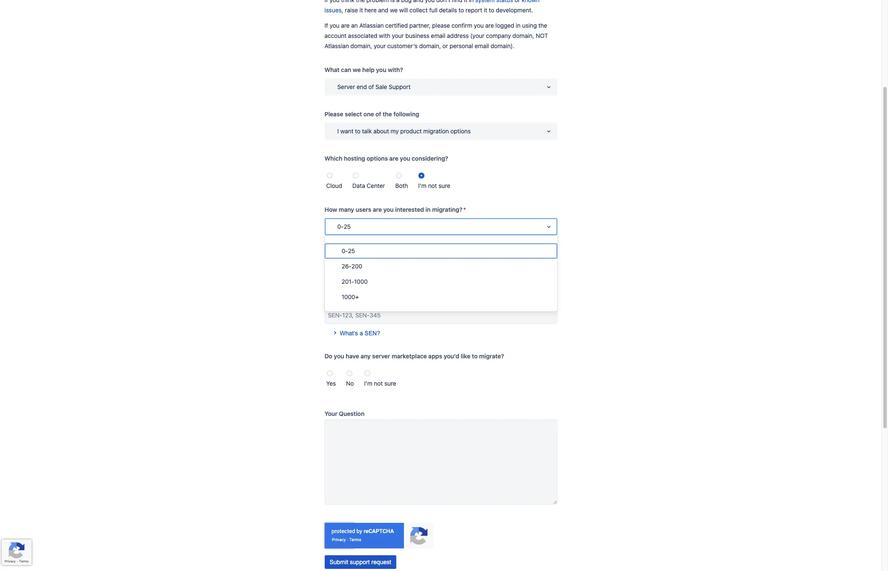 Task type: describe. For each thing, give the bounding box(es) containing it.
question
[[339, 410, 365, 417]]

if you are an atlassian certified partner, please confirm you are logged in using the account associated with your business email address (your company domain, not atlassian domain, your customer's domain, or personal email domain).
[[325, 22, 548, 49]]

are left an
[[341, 22, 350, 29]]

how many users are you interested in migrating? *
[[325, 206, 466, 213]]

cloud
[[326, 182, 342, 189]]

you left interested
[[383, 206, 394, 213]]

to right the plan
[[377, 250, 382, 257]]

which hosting options are you considering?
[[325, 155, 448, 162]]

your
[[325, 410, 337, 417]]

1 vertical spatial want
[[391, 294, 405, 302]]

what
[[325, 66, 340, 73]]

0 vertical spatial email
[[431, 32, 445, 39]]

have
[[346, 352, 359, 360]]

report
[[466, 6, 482, 14]]

an
[[351, 22, 358, 29]]

and
[[378, 6, 388, 14]]

many
[[339, 206, 354, 213]]

plan
[[363, 250, 375, 257]]

details
[[439, 6, 457, 14]]

personal
[[450, 42, 473, 49]]

1 vertical spatial not
[[374, 380, 383, 387]]

you right help
[[376, 66, 386, 73]]

support
[[350, 559, 370, 566]]

0 vertical spatial your
[[392, 32, 404, 39]]

collect
[[410, 6, 428, 14]]

26-200
[[342, 262, 362, 270]]

0 vertical spatial we
[[390, 6, 398, 14]]

2 vertical spatial your
[[427, 250, 440, 257]]

yes
[[326, 380, 336, 387]]

are right users
[[373, 206, 382, 213]]

0 horizontal spatial domain,
[[350, 42, 372, 49]]

1 horizontal spatial options
[[450, 127, 471, 135]]

1 horizontal spatial email
[[475, 42, 489, 49]]

server
[[337, 83, 355, 90]]

products
[[344, 294, 369, 302]]

domain).
[[491, 42, 514, 49]]

0 vertical spatial i'm
[[418, 182, 427, 189]]

i want to talk about my product migration options
[[337, 127, 471, 135]]

option group for considering?
[[325, 167, 557, 191]]

known
[[522, 0, 540, 3]]

1 vertical spatial the
[[383, 110, 392, 118]]

any
[[361, 352, 371, 360]]

here
[[365, 6, 377, 14]]

,
[[342, 6, 343, 14]]

0 vertical spatial atlassian
[[359, 22, 384, 29]]

account
[[325, 32, 346, 39]]

do you have any server marketplace apps you'd like to migrate?
[[325, 352, 504, 360]]

when
[[325, 250, 341, 257]]

1 vertical spatial sure
[[384, 380, 396, 387]]

1 vertical spatial 0-
[[342, 247, 348, 254]]

full
[[429, 6, 438, 14]]

one
[[364, 110, 374, 118]]

what's
[[340, 330, 358, 337]]

(your
[[470, 32, 484, 39]]

to left talk at the top left of the page
[[355, 127, 361, 135]]

below.
[[527, 294, 546, 302]]

201-
[[342, 278, 354, 285]]

both
[[395, 182, 408, 189]]

select
[[345, 110, 362, 118]]

support
[[389, 83, 411, 90]]

1 vertical spatial do
[[371, 294, 378, 302]]

26-
[[342, 262, 351, 270]]

my
[[391, 127, 399, 135]]

each
[[488, 294, 502, 302]]

1 vertical spatial your
[[374, 42, 386, 49]]

a
[[360, 330, 363, 337]]

you up (your
[[474, 22, 484, 29]]

using
[[522, 22, 537, 29]]

when do you plan to start migrating your products? *
[[325, 250, 475, 257]]

data center
[[352, 182, 385, 189]]

hosting
[[344, 155, 365, 162]]

how
[[325, 206, 337, 213]]

end
[[357, 83, 367, 90]]

what can we help you with?
[[325, 66, 403, 73]]

2 vertical spatial the
[[457, 294, 466, 302]]

customer's
[[387, 42, 418, 49]]

migrating?
[[432, 206, 462, 213]]

i
[[337, 127, 339, 135]]

1 vertical spatial in
[[426, 206, 431, 213]]

company
[[486, 32, 511, 39]]

you'd
[[444, 352, 459, 360]]

2 horizontal spatial of
[[481, 294, 487, 302]]

interested
[[395, 206, 424, 213]]

0 vertical spatial not
[[428, 182, 437, 189]]

associated
[[348, 32, 377, 39]]

Your Question text field
[[325, 419, 557, 505]]

server
[[372, 352, 390, 360]]

to left report
[[459, 6, 464, 14]]

please
[[432, 22, 450, 29]]

certified
[[385, 22, 408, 29]]

you left considering?
[[400, 155, 410, 162]]

do
[[325, 352, 332, 360]]

1 vertical spatial product
[[504, 294, 526, 302]]

logged
[[496, 22, 514, 29]]

talk
[[362, 127, 372, 135]]

submit support request button
[[325, 555, 396, 569]]

please select one of the following
[[325, 110, 419, 118]]

if
[[325, 22, 328, 29]]



Task type: locate. For each thing, give the bounding box(es) containing it.
2 open image from the top
[[544, 222, 554, 232]]

0 horizontal spatial *
[[463, 206, 466, 213]]

confirm
[[452, 22, 472, 29]]

do up 26-
[[342, 250, 350, 257]]

0 vertical spatial in
[[516, 22, 521, 29]]

or
[[443, 42, 448, 49]]

2 which from the top
[[325, 294, 342, 302]]

1 horizontal spatial *
[[473, 250, 475, 257]]

submit support request
[[330, 559, 391, 566]]

1 vertical spatial we
[[353, 66, 361, 73]]

2 open image from the top
[[544, 266, 554, 276]]

sen
[[468, 294, 480, 302]]

* right products?
[[473, 250, 475, 257]]

0 vertical spatial 0-
[[337, 223, 344, 230]]

help
[[362, 66, 375, 73]]

in right interested
[[426, 206, 431, 213]]

we left will
[[390, 6, 398, 14]]

0 vertical spatial which
[[325, 155, 342, 162]]

the up not
[[538, 22, 547, 29]]

options
[[450, 127, 471, 135], [367, 155, 388, 162]]

0 horizontal spatial product
[[400, 127, 422, 135]]

i'm not sure
[[418, 182, 450, 189], [364, 380, 396, 387]]

0 horizontal spatial the
[[383, 110, 392, 118]]

known issues link
[[325, 0, 540, 14]]

which
[[325, 155, 342, 162], [325, 294, 342, 302]]

are
[[341, 22, 350, 29], [485, 22, 494, 29], [389, 155, 398, 162], [373, 206, 382, 213]]

sure
[[439, 182, 450, 189], [384, 380, 396, 387]]

we right can
[[353, 66, 361, 73]]

2 it from the left
[[484, 6, 487, 14]]

please
[[325, 110, 343, 118]]

i'm right both
[[418, 182, 427, 189]]

domain, down associated
[[350, 42, 372, 49]]

following
[[393, 110, 419, 118]]

0 horizontal spatial not
[[374, 380, 383, 387]]

known issues
[[325, 0, 540, 14]]

of right one
[[375, 110, 381, 118]]

options right hosting
[[367, 155, 388, 162]]

option group down considering?
[[325, 167, 557, 191]]

the inside if you are an atlassian certified partner, please confirm you are logged in using the account associated with your business email address (your company domain, not atlassian domain, your customer's domain, or personal email domain).
[[538, 22, 547, 29]]

migration
[[423, 127, 449, 135]]

can
[[341, 66, 351, 73]]

of right end
[[368, 83, 374, 90]]

your question
[[325, 410, 365, 417]]

migrate? right like
[[479, 352, 504, 360]]

domain, down using
[[513, 32, 534, 39]]

1000
[[354, 278, 368, 285]]

request
[[371, 559, 391, 566]]

about
[[373, 127, 389, 135]]

the left the sen on the right of the page
[[457, 294, 466, 302]]

not
[[428, 182, 437, 189], [374, 380, 383, 387]]

0 vertical spatial i'm not sure
[[418, 182, 450, 189]]

0 vertical spatial 0-25
[[337, 223, 351, 230]]

1 vertical spatial 0-25
[[342, 247, 355, 254]]

0 vertical spatial open image
[[544, 126, 554, 136]]

0 vertical spatial want
[[340, 127, 353, 135]]

0 vertical spatial migrate?
[[414, 294, 439, 302]]

i'm
[[418, 182, 427, 189], [364, 380, 372, 387]]

0 vertical spatial product
[[400, 127, 422, 135]]

which for which products do you want to migrate? enter the sen of each product below.
[[325, 294, 342, 302]]

in
[[516, 22, 521, 29], [426, 206, 431, 213]]

25 up the 26-200 at left top
[[348, 247, 355, 254]]

are down the my
[[389, 155, 398, 162]]

0 horizontal spatial email
[[431, 32, 445, 39]]

i'm not sure up migrating?
[[418, 182, 450, 189]]

1 horizontal spatial domain,
[[419, 42, 441, 49]]

the
[[538, 22, 547, 29], [383, 110, 392, 118], [457, 294, 466, 302]]

*
[[463, 206, 466, 213], [473, 250, 475, 257]]

1 vertical spatial migrate?
[[479, 352, 504, 360]]

option group
[[325, 167, 557, 191], [325, 365, 557, 389]]

0 horizontal spatial i'm not sure
[[364, 380, 396, 387]]

atlassian down account at the left of the page
[[325, 42, 349, 49]]

1 horizontal spatial it
[[484, 6, 487, 14]]

1 open image from the top
[[544, 82, 554, 92]]

marketplace
[[392, 352, 427, 360]]

the up about
[[383, 110, 392, 118]]

1 horizontal spatial sure
[[439, 182, 450, 189]]

1 horizontal spatial your
[[392, 32, 404, 39]]

1 horizontal spatial i'm not sure
[[418, 182, 450, 189]]

in left using
[[516, 22, 521, 29]]

server end of sale support
[[337, 83, 411, 90]]

1 horizontal spatial in
[[516, 22, 521, 29]]

you right the products
[[380, 294, 390, 302]]

which left hosting
[[325, 155, 342, 162]]

1 horizontal spatial want
[[391, 294, 405, 302]]

25
[[344, 223, 351, 230], [348, 247, 355, 254]]

no
[[346, 380, 354, 387]]

1 vertical spatial option group
[[325, 365, 557, 389]]

2 horizontal spatial your
[[427, 250, 440, 257]]

1 horizontal spatial of
[[375, 110, 381, 118]]

i'm right the no
[[364, 380, 372, 387]]

0 horizontal spatial sure
[[384, 380, 396, 387]]

do right the products
[[371, 294, 378, 302]]

1 horizontal spatial we
[[390, 6, 398, 14]]

None radio
[[419, 173, 425, 179], [365, 370, 370, 376], [419, 173, 425, 179], [365, 370, 370, 376]]

not
[[536, 32, 548, 39]]

to right like
[[472, 352, 478, 360]]

i'm not sure down server
[[364, 380, 396, 387]]

25 down many
[[344, 223, 351, 230]]

what's a sen? button
[[325, 320, 385, 342]]

1 vertical spatial open image
[[544, 222, 554, 232]]

0 horizontal spatial we
[[353, 66, 361, 73]]

development.
[[496, 6, 533, 14]]

0 horizontal spatial in
[[426, 206, 431, 213]]

1 vertical spatial atlassian
[[325, 42, 349, 49]]

0 vertical spatial sure
[[439, 182, 450, 189]]

1 horizontal spatial the
[[457, 294, 466, 302]]

2 horizontal spatial the
[[538, 22, 547, 29]]

sen?
[[365, 330, 380, 337]]

submit
[[330, 559, 348, 566]]

0 horizontal spatial want
[[340, 127, 353, 135]]

your down certified
[[392, 32, 404, 39]]

1 vertical spatial of
[[375, 110, 381, 118]]

1 vertical spatial which
[[325, 294, 342, 302]]

1 vertical spatial open image
[[544, 266, 554, 276]]

it left "here" at the left top of the page
[[360, 6, 363, 14]]

201-1000
[[342, 278, 368, 285]]

what's a sen?
[[340, 330, 380, 337]]

in inside if you are an atlassian certified partner, please confirm you are logged in using the account associated with your business email address (your company domain, not atlassian domain, your customer's domain, or personal email domain).
[[516, 22, 521, 29]]

0-25 down many
[[337, 223, 351, 230]]

products?
[[442, 250, 470, 257]]

are up company
[[485, 22, 494, 29]]

address
[[447, 32, 469, 39]]

, raise it here and we will collect full details to report it to development.
[[342, 6, 533, 14]]

business
[[405, 32, 429, 39]]

your right migrating
[[427, 250, 440, 257]]

0-25 up 26-
[[342, 247, 355, 254]]

0 horizontal spatial your
[[374, 42, 386, 49]]

1 vertical spatial i'm
[[364, 380, 372, 387]]

atlassian up associated
[[359, 22, 384, 29]]

0 vertical spatial do
[[342, 250, 350, 257]]

0 vertical spatial the
[[538, 22, 547, 29]]

1 it from the left
[[360, 6, 363, 14]]

not down considering?
[[428, 182, 437, 189]]

product right each on the right bottom of page
[[504, 294, 526, 302]]

which products do you want to migrate? enter the sen of each product below.
[[325, 294, 546, 302]]

will
[[399, 6, 408, 14]]

open image for 0-25
[[544, 222, 554, 232]]

to right report
[[489, 6, 494, 14]]

you right if
[[330, 22, 340, 29]]

0 horizontal spatial i'm
[[364, 380, 372, 387]]

0 horizontal spatial do
[[342, 250, 350, 257]]

want
[[340, 127, 353, 135], [391, 294, 405, 302]]

raise
[[345, 6, 358, 14]]

email down please
[[431, 32, 445, 39]]

to
[[459, 6, 464, 14], [489, 6, 494, 14], [355, 127, 361, 135], [377, 250, 382, 257], [407, 294, 413, 302], [472, 352, 478, 360]]

Which products do you want to migrate? Enter the SEN of each product below.  text field
[[325, 307, 557, 324]]

to up which products do you want to migrate? enter the sen of each product below. text box
[[407, 294, 413, 302]]

want right i
[[340, 127, 353, 135]]

with
[[379, 32, 390, 39]]

want right the products
[[391, 294, 405, 302]]

enter
[[440, 294, 456, 302]]

0 horizontal spatial it
[[360, 6, 363, 14]]

0 horizontal spatial options
[[367, 155, 388, 162]]

0- down many
[[337, 223, 344, 230]]

with?
[[388, 66, 403, 73]]

you right do on the left of the page
[[334, 352, 344, 360]]

0- right when
[[342, 247, 348, 254]]

we
[[390, 6, 398, 14], [353, 66, 361, 73]]

migrating
[[399, 250, 426, 257]]

open image
[[544, 82, 554, 92], [544, 222, 554, 232]]

it
[[360, 6, 363, 14], [484, 6, 487, 14]]

your down the with
[[374, 42, 386, 49]]

sale
[[376, 83, 387, 90]]

partner,
[[409, 22, 431, 29]]

of
[[368, 83, 374, 90], [375, 110, 381, 118], [481, 294, 487, 302]]

which for which hosting options are you considering?
[[325, 155, 342, 162]]

options right migration
[[450, 127, 471, 135]]

atlassian
[[359, 22, 384, 29], [325, 42, 349, 49]]

like
[[461, 352, 470, 360]]

1 vertical spatial i'm not sure
[[364, 380, 396, 387]]

1 vertical spatial options
[[367, 155, 388, 162]]

which down 201- at left
[[325, 294, 342, 302]]

1 vertical spatial *
[[473, 250, 475, 257]]

sure down server
[[384, 380, 396, 387]]

open image for server end of sale support
[[544, 82, 554, 92]]

1 horizontal spatial do
[[371, 294, 378, 302]]

0 vertical spatial of
[[368, 83, 374, 90]]

data
[[352, 182, 365, 189]]

0 vertical spatial options
[[450, 127, 471, 135]]

migrate? left enter
[[414, 294, 439, 302]]

1 horizontal spatial atlassian
[[359, 22, 384, 29]]

0-25
[[337, 223, 351, 230], [342, 247, 355, 254]]

option group for marketplace
[[325, 365, 557, 389]]

open image
[[544, 126, 554, 136], [544, 266, 554, 276]]

1 vertical spatial email
[[475, 42, 489, 49]]

1 option group from the top
[[325, 167, 557, 191]]

sure up migrating?
[[439, 182, 450, 189]]

0 horizontal spatial atlassian
[[325, 42, 349, 49]]

you
[[330, 22, 340, 29], [474, 22, 484, 29], [376, 66, 386, 73], [400, 155, 410, 162], [383, 206, 394, 213], [351, 250, 361, 257], [380, 294, 390, 302], [334, 352, 344, 360]]

option group containing cloud
[[325, 167, 557, 191]]

1 which from the top
[[325, 155, 342, 162]]

product
[[400, 127, 422, 135], [504, 294, 526, 302]]

not down server
[[374, 380, 383, 387]]

option group down apps
[[325, 365, 557, 389]]

of right the sen on the right of the page
[[481, 294, 487, 302]]

1 horizontal spatial migrate?
[[479, 352, 504, 360]]

email down (your
[[475, 42, 489, 49]]

option group containing yes
[[325, 365, 557, 389]]

2 option group from the top
[[325, 365, 557, 389]]

2 vertical spatial of
[[481, 294, 487, 302]]

200
[[351, 262, 362, 270]]

1 horizontal spatial i'm
[[418, 182, 427, 189]]

1000+
[[342, 293, 359, 300]]

1 horizontal spatial not
[[428, 182, 437, 189]]

considering?
[[412, 155, 448, 162]]

0 vertical spatial open image
[[544, 82, 554, 92]]

you up 200
[[351, 250, 361, 257]]

0 vertical spatial *
[[463, 206, 466, 213]]

* right migrating?
[[463, 206, 466, 213]]

1 horizontal spatial product
[[504, 294, 526, 302]]

users
[[356, 206, 371, 213]]

product right the my
[[400, 127, 422, 135]]

None radio
[[327, 173, 333, 179], [353, 173, 359, 179], [396, 173, 402, 179], [327, 370, 333, 376], [347, 370, 353, 376], [327, 173, 333, 179], [353, 173, 359, 179], [396, 173, 402, 179], [327, 370, 333, 376], [347, 370, 353, 376]]

domain,
[[513, 32, 534, 39], [350, 42, 372, 49], [419, 42, 441, 49]]

0 vertical spatial 25
[[344, 223, 351, 230]]

apps
[[428, 352, 442, 360]]

0 horizontal spatial migrate?
[[414, 294, 439, 302]]

center
[[367, 182, 385, 189]]

issues
[[325, 6, 342, 14]]

0 horizontal spatial of
[[368, 83, 374, 90]]

0 vertical spatial option group
[[325, 167, 557, 191]]

it right report
[[484, 6, 487, 14]]

migrate?
[[414, 294, 439, 302], [479, 352, 504, 360]]

2 horizontal spatial domain,
[[513, 32, 534, 39]]

domain, left or
[[419, 42, 441, 49]]

1 vertical spatial 25
[[348, 247, 355, 254]]

1 open image from the top
[[544, 126, 554, 136]]



Task type: vqa. For each thing, say whether or not it's contained in the screenshot.
the bottom "your"
yes



